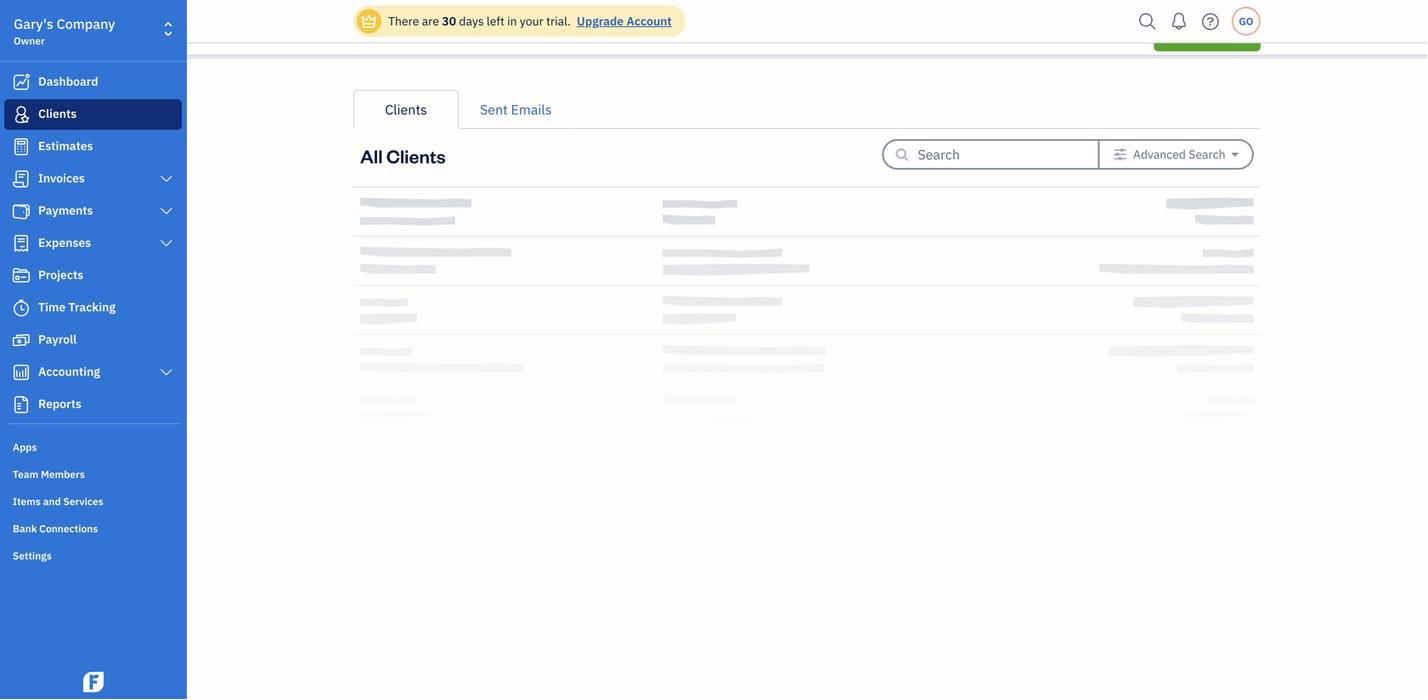 Task type: describe. For each thing, give the bounding box(es) containing it.
sent emails
[[480, 101, 552, 118]]

sent
[[480, 101, 508, 118]]

money image
[[11, 332, 31, 349]]

team
[[13, 468, 38, 482]]

time
[[38, 299, 66, 315]]

payments
[[38, 203, 93, 218]]

bank connections
[[13, 522, 98, 536]]

advanced search
[[1133, 147, 1225, 162]]

all
[[360, 144, 383, 168]]

there are 30 days left in your trial. upgrade account
[[388, 13, 672, 29]]

items
[[13, 495, 41, 509]]

report image
[[11, 397, 31, 414]]

sent emails link
[[459, 90, 573, 129]]

your
[[520, 13, 543, 29]]

new
[[1169, 24, 1200, 44]]

invoice image
[[11, 171, 31, 188]]

payroll
[[38, 332, 77, 347]]

new client
[[1169, 24, 1245, 44]]

upgrade
[[577, 13, 624, 29]]

expense image
[[11, 235, 31, 252]]

advanced
[[1133, 147, 1186, 162]]

settings image
[[1113, 148, 1127, 161]]

clients up all clients
[[385, 101, 427, 118]]

accounting
[[38, 364, 100, 380]]

payments link
[[4, 196, 182, 227]]

items and services link
[[4, 488, 182, 514]]

client image
[[11, 106, 31, 123]]

dashboard
[[38, 73, 98, 89]]

project image
[[11, 268, 31, 285]]

search image
[[1134, 9, 1161, 34]]

settings link
[[4, 543, 182, 568]]

apps
[[13, 441, 37, 454]]

bank
[[13, 522, 37, 536]]

0 horizontal spatial clients link
[[4, 99, 182, 130]]

tracking
[[68, 299, 116, 315]]

and
[[43, 495, 61, 509]]

are
[[422, 13, 439, 29]]

emails
[[511, 101, 552, 118]]

new client link
[[1154, 17, 1261, 51]]

reports link
[[4, 390, 182, 420]]

bank connections link
[[4, 516, 182, 541]]

chart image
[[11, 364, 31, 381]]

expenses link
[[4, 228, 182, 259]]

caretdown image
[[1232, 148, 1238, 161]]

left
[[487, 13, 504, 29]]

client
[[1203, 24, 1245, 44]]

time tracking
[[38, 299, 116, 315]]

main element
[[0, 0, 229, 700]]

there
[[388, 13, 419, 29]]

invoices link
[[4, 164, 182, 195]]

1 horizontal spatial clients link
[[353, 90, 459, 129]]

chevron large down image for expenses
[[158, 237, 174, 251]]

gary's company owner
[[14, 15, 115, 48]]

30
[[442, 13, 456, 29]]

advanced search button
[[1100, 141, 1252, 168]]

apps link
[[4, 434, 182, 460]]

projects link
[[4, 261, 182, 291]]

dashboard image
[[11, 74, 31, 91]]

clients left are
[[353, 22, 413, 46]]

chevron large down image for accounting
[[158, 366, 174, 380]]

connections
[[39, 522, 98, 536]]

all clients
[[360, 144, 446, 168]]

items and services
[[13, 495, 103, 509]]



Task type: vqa. For each thing, say whether or not it's contained in the screenshot.
Expenses link
yes



Task type: locate. For each thing, give the bounding box(es) containing it.
crown image
[[360, 12, 378, 30]]

go
[[1239, 14, 1253, 28]]

3 chevron large down image from the top
[[158, 366, 174, 380]]

gary's
[[14, 15, 53, 33]]

members
[[41, 468, 85, 482]]

clients inside main element
[[38, 106, 77, 121]]

freshbooks image
[[80, 673, 107, 693]]

team members link
[[4, 461, 182, 487]]

trial.
[[546, 13, 571, 29]]

notifications image
[[1165, 4, 1193, 38]]

company
[[57, 15, 115, 33]]

chevron large down image
[[158, 205, 174, 218], [158, 237, 174, 251], [158, 366, 174, 380]]

estimates link
[[4, 132, 182, 162]]

accounting link
[[4, 358, 182, 388]]

services
[[63, 495, 103, 509]]

account
[[626, 13, 672, 29]]

projects
[[38, 267, 83, 283]]

0 vertical spatial chevron large down image
[[158, 205, 174, 218]]

time tracking link
[[4, 293, 182, 324]]

2 chevron large down image from the top
[[158, 237, 174, 251]]

owner
[[14, 34, 45, 48]]

chevron large down image inside expenses link
[[158, 237, 174, 251]]

clients link
[[353, 90, 459, 129], [4, 99, 182, 130]]

clients link up estimates 'link'
[[4, 99, 182, 130]]

settings
[[13, 550, 52, 563]]

1 vertical spatial chevron large down image
[[158, 237, 174, 251]]

clients up the estimates
[[38, 106, 77, 121]]

clients link up all clients
[[353, 90, 459, 129]]

clients
[[353, 22, 413, 46], [385, 101, 427, 118], [38, 106, 77, 121], [386, 144, 446, 168]]

chevron large down image for payments
[[158, 205, 174, 218]]

Search text field
[[918, 141, 1071, 168]]

clients right all
[[386, 144, 446, 168]]

team members
[[13, 468, 85, 482]]

in
[[507, 13, 517, 29]]

upgrade account link
[[574, 13, 672, 29]]

estimate image
[[11, 138, 31, 155]]

expenses
[[38, 235, 91, 251]]

reports
[[38, 396, 82, 412]]

chevron large down image
[[158, 172, 174, 186]]

go to help image
[[1197, 9, 1224, 34]]

payment image
[[11, 203, 31, 220]]

payroll link
[[4, 325, 182, 356]]

timer image
[[11, 300, 31, 317]]

days
[[459, 13, 484, 29]]

go button
[[1232, 7, 1261, 36]]

invoices
[[38, 170, 85, 186]]

search
[[1189, 147, 1225, 162]]

2 vertical spatial chevron large down image
[[158, 366, 174, 380]]

estimates
[[38, 138, 93, 154]]

1 chevron large down image from the top
[[158, 205, 174, 218]]

dashboard link
[[4, 67, 182, 98]]



